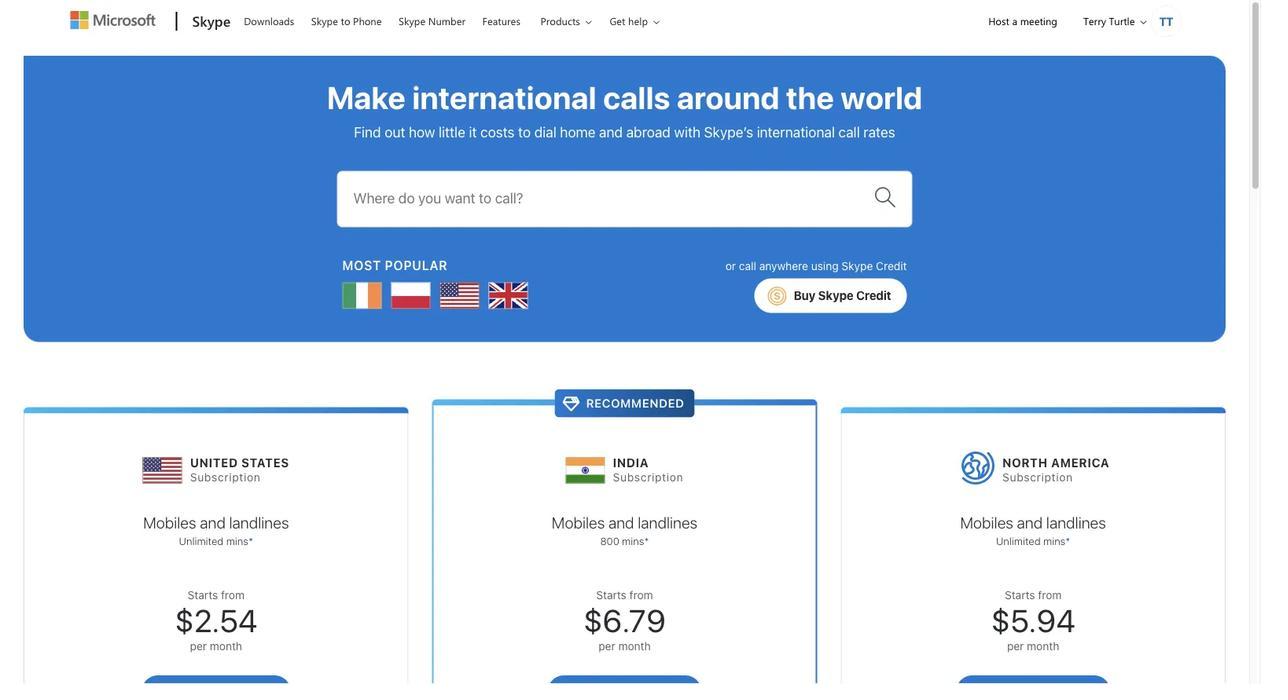 Task type: describe. For each thing, give the bounding box(es) containing it.
most popular
[[342, 258, 448, 273]]

north
[[1002, 456, 1048, 470]]

mobiles for $2.54
[[143, 514, 196, 532]]

america
[[1051, 456, 1110, 470]]

get help button
[[599, 1, 672, 41]]

mobiles and landlines 800 mins *
[[552, 514, 697, 547]]

how
[[409, 123, 435, 140]]

call inside make international calls around the world find out how little it costs to dial home and abroad with skype's international call rates
[[839, 123, 860, 140]]

and for $5.94
[[1017, 514, 1043, 532]]

0 vertical spatial credit
[[876, 259, 907, 272]]

world
[[841, 79, 922, 116]]

host a meeting
[[988, 14, 1057, 28]]

starts for $2.54
[[188, 589, 218, 602]]

0 horizontal spatial call
[[739, 259, 756, 272]]

mobiles and landlines unlimited mins * for $2.54
[[143, 514, 289, 547]]

month for $6.79
[[618, 640, 651, 653]]

anywhere
[[759, 259, 808, 272]]

starts for $5.94
[[1005, 589, 1035, 602]]

terry turtle
[[1083, 14, 1135, 28]]

1 vertical spatial international
[[757, 123, 835, 140]]

skype to phone
[[311, 14, 382, 28]]

buy
[[794, 289, 815, 303]]

skype to phone link
[[304, 1, 389, 39]]

skype link
[[184, 1, 235, 43]]

downloads link
[[237, 1, 301, 39]]

search image
[[874, 186, 896, 208]]

starts from $6.79 per month
[[583, 589, 666, 653]]

$5.94
[[991, 603, 1075, 640]]

skype for skype to phone
[[311, 14, 338, 28]]

or
[[726, 259, 736, 272]]

little
[[439, 123, 465, 140]]

it
[[469, 123, 477, 140]]

make international calls around the world find out how little it costs to dial home and abroad with skype's international call rates
[[327, 79, 922, 140]]

1 vertical spatial credit
[[856, 289, 891, 303]]

subscription for $2.54
[[190, 471, 261, 484]]

features link
[[475, 1, 527, 39]]

home
[[560, 123, 596, 140]]

ireland image
[[342, 277, 382, 316]]

starts for $6.79
[[596, 589, 627, 602]]

unlimited for $5.94
[[996, 535, 1041, 547]]

india image
[[566, 444, 605, 491]]

tt
[[1159, 13, 1173, 29]]

to inside skype to phone link
[[341, 14, 350, 28]]

a
[[1012, 14, 1017, 28]]

buy skype credit
[[794, 289, 891, 303]]

united kingdom image
[[489, 277, 528, 316]]

800
[[600, 535, 619, 547]]

Where do you want to call? text field
[[353, 179, 872, 220]]

united
[[190, 456, 238, 470]]

microsoft image
[[70, 11, 155, 29]]

landlines for $2.54
[[229, 514, 289, 532]]

2 subscription from the left
[[613, 471, 684, 484]]

skype's
[[704, 123, 753, 140]]

mins for $2.54
[[226, 535, 248, 547]]

downloads
[[244, 14, 294, 28]]

rates
[[863, 123, 895, 140]]

states
[[241, 456, 289, 470]]

poland image
[[391, 277, 430, 316]]

or call anywhere using skype credit
[[726, 259, 907, 272]]

products button
[[530, 1, 604, 41]]

* for $2.54
[[248, 535, 253, 547]]

per for $2.54
[[190, 640, 207, 653]]

from for $6.79
[[629, 589, 653, 602]]

with
[[674, 123, 701, 140]]

per for $5.94
[[1007, 640, 1024, 653]]

$2.54
[[175, 603, 257, 640]]

india subscription
[[613, 456, 684, 484]]

abroad
[[626, 123, 671, 140]]

unlimited for $2.54
[[179, 535, 224, 547]]

starts from $2.54 per month
[[175, 589, 257, 653]]



Task type: vqa. For each thing, say whether or not it's contained in the screenshot.
save
no



Task type: locate. For each thing, give the bounding box(es) containing it.
united states image
[[440, 277, 479, 316], [143, 444, 182, 491]]

3 mins from the left
[[1043, 535, 1066, 547]]

1 horizontal spatial per
[[599, 640, 615, 653]]

starts
[[188, 589, 218, 602], [596, 589, 627, 602], [1005, 589, 1035, 602]]

international
[[412, 79, 597, 116], [757, 123, 835, 140]]

* link
[[248, 535, 253, 547], [644, 535, 649, 547], [1066, 535, 1070, 547]]

subscription down 'united'
[[190, 471, 261, 484]]

*
[[248, 535, 253, 547], [644, 535, 649, 547], [1066, 535, 1070, 547]]

from up $5.94
[[1038, 589, 1062, 602]]

mobiles up 800
[[552, 514, 605, 532]]

meeting
[[1020, 14, 1057, 28]]

1 vertical spatial to
[[518, 123, 531, 140]]

costs
[[480, 123, 515, 140]]

2 horizontal spatial per
[[1007, 640, 1024, 653]]

1 horizontal spatial month
[[618, 640, 651, 653]]

mobiles for $6.79
[[552, 514, 605, 532]]

international down the
[[757, 123, 835, 140]]

dial
[[534, 123, 556, 140]]

1 mins from the left
[[226, 535, 248, 547]]

skype for skype number
[[399, 14, 425, 28]]

get help
[[610, 14, 648, 28]]

1 horizontal spatial mins
[[622, 535, 644, 547]]

find
[[354, 123, 381, 140]]

host
[[988, 14, 1009, 28]]

skype left downloads
[[192, 11, 231, 30]]

3 per from the left
[[1007, 640, 1024, 653]]

starts inside starts from $6.79 per month
[[596, 589, 627, 602]]

and right home
[[599, 123, 623, 140]]

0 horizontal spatial * link
[[248, 535, 253, 547]]

from
[[221, 589, 245, 602], [629, 589, 653, 602], [1038, 589, 1062, 602]]

0 horizontal spatial from
[[221, 589, 245, 602]]

make
[[327, 79, 406, 116]]

1 horizontal spatial to
[[518, 123, 531, 140]]

2 horizontal spatial mins
[[1043, 535, 1066, 547]]

popular
[[385, 258, 448, 273]]

0 horizontal spatial *
[[248, 535, 253, 547]]

mobiles
[[143, 514, 196, 532], [552, 514, 605, 532], [960, 514, 1013, 532]]

month down $2.54 at left bottom
[[210, 640, 242, 653]]

month down $5.94
[[1027, 640, 1059, 653]]

mobiles down 'united'
[[143, 514, 196, 532]]

0 horizontal spatial united states image
[[143, 444, 182, 491]]

0 horizontal spatial per
[[190, 640, 207, 653]]

from up $2.54 at left bottom
[[221, 589, 245, 602]]

1 unlimited from the left
[[179, 535, 224, 547]]

skype for skype
[[192, 11, 231, 30]]

0 vertical spatial united states image
[[440, 277, 479, 316]]

subscription down north on the right bottom of the page
[[1002, 471, 1073, 484]]

skype left the phone
[[311, 14, 338, 28]]

unlimited
[[179, 535, 224, 547], [996, 535, 1041, 547]]

help
[[628, 14, 648, 28]]

0 horizontal spatial international
[[412, 79, 597, 116]]

3 month from the left
[[1027, 640, 1059, 653]]

buy skype credit link
[[754, 279, 907, 313], [754, 279, 907, 313]]

skype number
[[399, 14, 465, 28]]

from inside starts from $5.94 per month
[[1038, 589, 1062, 602]]

and
[[599, 123, 623, 140], [200, 514, 226, 532], [608, 514, 634, 532], [1017, 514, 1043, 532]]

united states subscription
[[190, 456, 289, 484]]

month down $6.79
[[618, 640, 651, 653]]

starts up $6.79
[[596, 589, 627, 602]]

north america subscription
[[1002, 456, 1110, 484]]

call
[[839, 123, 860, 140], [739, 259, 756, 272]]

per inside starts from $5.94 per month
[[1007, 640, 1024, 653]]

landlines for $6.79
[[638, 514, 697, 532]]

* link for $2.54
[[248, 535, 253, 547]]

to
[[341, 14, 350, 28], [518, 123, 531, 140]]

3 mobiles from the left
[[960, 514, 1013, 532]]

starts up $5.94
[[1005, 589, 1035, 602]]

starts inside starts from $5.94 per month
[[1005, 589, 1035, 602]]

and inside the mobiles and landlines 800 mins *
[[608, 514, 634, 532]]

to left dial
[[518, 123, 531, 140]]

landlines for $5.94
[[1046, 514, 1106, 532]]

united states image left 'united'
[[143, 444, 182, 491]]

0 vertical spatial international
[[412, 79, 597, 116]]

1 vertical spatial call
[[739, 259, 756, 272]]

from for $5.94
[[1038, 589, 1062, 602]]

landlines down united states subscription
[[229, 514, 289, 532]]

mobiles and landlines unlimited mins * for $5.94
[[960, 514, 1106, 547]]

3 from from the left
[[1038, 589, 1062, 602]]

around
[[677, 79, 780, 116]]

from up $6.79
[[629, 589, 653, 602]]

2 horizontal spatial mobiles
[[960, 514, 1013, 532]]

$6.79
[[583, 603, 666, 640]]

* for $6.79
[[644, 535, 649, 547]]

3 starts from the left
[[1005, 589, 1035, 602]]

2 * link from the left
[[644, 535, 649, 547]]

1 * from the left
[[248, 535, 253, 547]]

0 horizontal spatial mobiles and landlines unlimited mins *
[[143, 514, 289, 547]]

turtle
[[1109, 14, 1135, 28]]

1 starts from the left
[[188, 589, 218, 602]]

3 landlines from the left
[[1046, 514, 1106, 532]]

landlines down india subscription
[[638, 514, 697, 532]]

credit down or call anywhere using skype credit
[[856, 289, 891, 303]]

1 horizontal spatial starts
[[596, 589, 627, 602]]

most
[[342, 258, 381, 273]]

and down united states subscription
[[200, 514, 226, 532]]

1 mobiles from the left
[[143, 514, 196, 532]]

1 horizontal spatial *
[[644, 535, 649, 547]]

0 horizontal spatial landlines
[[229, 514, 289, 532]]

month inside starts from $6.79 per month
[[618, 640, 651, 653]]

0 vertical spatial to
[[341, 14, 350, 28]]

mins down united states subscription
[[226, 535, 248, 547]]

skype
[[192, 11, 231, 30], [311, 14, 338, 28], [399, 14, 425, 28], [842, 259, 873, 272], [818, 289, 854, 303]]

* link right 800
[[644, 535, 649, 547]]

out
[[385, 123, 405, 140]]

* link down north america subscription
[[1066, 535, 1070, 547]]

1 mobiles and landlines unlimited mins * from the left
[[143, 514, 289, 547]]

per
[[190, 640, 207, 653], [599, 640, 615, 653], [1007, 640, 1024, 653]]

mins right 800
[[622, 535, 644, 547]]

subscription
[[190, 471, 261, 484], [613, 471, 684, 484], [1002, 471, 1073, 484]]

* link down united states subscription
[[248, 535, 253, 547]]

to left the phone
[[341, 14, 350, 28]]

* inside the mobiles and landlines 800 mins *
[[644, 535, 649, 547]]

international up costs
[[412, 79, 597, 116]]

number
[[428, 14, 465, 28]]

2 mobiles from the left
[[552, 514, 605, 532]]

recommended
[[586, 397, 685, 410]]

1 horizontal spatial from
[[629, 589, 653, 602]]

starts inside starts from $2.54 per month
[[188, 589, 218, 602]]

* right 800
[[644, 535, 649, 547]]

2 mins from the left
[[622, 535, 644, 547]]

1 subscription from the left
[[190, 471, 261, 484]]

0 horizontal spatial mins
[[226, 535, 248, 547]]

the
[[786, 79, 834, 116]]

mobiles for $5.94
[[960, 514, 1013, 532]]

* down united states subscription
[[248, 535, 253, 547]]

skype right the buy
[[818, 289, 854, 303]]

month inside starts from $2.54 per month
[[210, 640, 242, 653]]

and up 800
[[608, 514, 634, 532]]

products
[[541, 14, 580, 28]]

terry
[[1083, 14, 1106, 28]]

2 horizontal spatial landlines
[[1046, 514, 1106, 532]]

per down $2.54 at left bottom
[[190, 640, 207, 653]]

and inside make international calls around the world find out how little it costs to dial home and abroad with skype's international call rates
[[599, 123, 623, 140]]

per down $5.94
[[1007, 640, 1024, 653]]

mobiles and landlines unlimited mins * down north america subscription
[[960, 514, 1106, 547]]

landlines
[[229, 514, 289, 532], [638, 514, 697, 532], [1046, 514, 1106, 532]]

from for $2.54
[[221, 589, 245, 602]]

mins for $6.79
[[622, 535, 644, 547]]

subscription inside united states subscription
[[190, 471, 261, 484]]

skype right using at the right of page
[[842, 259, 873, 272]]

credit up the buy skype credit
[[876, 259, 907, 272]]

call right or
[[739, 259, 756, 272]]

1 horizontal spatial united states image
[[440, 277, 479, 316]]

per inside starts from $2.54 per month
[[190, 640, 207, 653]]

per down $6.79
[[599, 640, 615, 653]]

mins
[[226, 535, 248, 547], [622, 535, 644, 547], [1043, 535, 1066, 547]]

2 horizontal spatial starts
[[1005, 589, 1035, 602]]

to inside make international calls around the world find out how little it costs to dial home and abroad with skype's international call rates
[[518, 123, 531, 140]]

3 subscription from the left
[[1002, 471, 1073, 484]]

and down north america subscription
[[1017, 514, 1043, 532]]

2 horizontal spatial subscription
[[1002, 471, 1073, 484]]

* link for $6.79
[[644, 535, 649, 547]]

mobiles and landlines unlimited mins *
[[143, 514, 289, 547], [960, 514, 1106, 547]]

per inside starts from $6.79 per month
[[599, 640, 615, 653]]

month
[[210, 640, 242, 653], [618, 640, 651, 653], [1027, 640, 1059, 653]]

* down north america subscription
[[1066, 535, 1070, 547]]

1 month from the left
[[210, 640, 242, 653]]

and for $2.54
[[200, 514, 226, 532]]

1 horizontal spatial mobiles
[[552, 514, 605, 532]]

skype left number
[[399, 14, 425, 28]]

1 vertical spatial united states image
[[143, 444, 182, 491]]

1 horizontal spatial landlines
[[638, 514, 697, 532]]

1 from from the left
[[221, 589, 245, 602]]

* link for $5.94
[[1066, 535, 1070, 547]]

subscription inside north america subscription
[[1002, 471, 1073, 484]]

2 horizontal spatial * link
[[1066, 535, 1070, 547]]

using
[[811, 259, 839, 272]]

1 horizontal spatial call
[[839, 123, 860, 140]]

united states image right poland image
[[440, 277, 479, 316]]

2 from from the left
[[629, 589, 653, 602]]

phone
[[353, 14, 382, 28]]

1 horizontal spatial mobiles and landlines unlimited mins *
[[960, 514, 1106, 547]]

0 horizontal spatial unlimited
[[179, 535, 224, 547]]

2 * from the left
[[644, 535, 649, 547]]

2 mobiles and landlines unlimited mins * from the left
[[960, 514, 1106, 547]]

0 horizontal spatial subscription
[[190, 471, 261, 484]]

0 horizontal spatial to
[[341, 14, 350, 28]]

2 unlimited from the left
[[996, 535, 1041, 547]]

0 horizontal spatial month
[[210, 640, 242, 653]]

2 landlines from the left
[[638, 514, 697, 532]]

get
[[610, 14, 625, 28]]

host a meeting link
[[975, 1, 1071, 41]]

landlines down north america subscription
[[1046, 514, 1106, 532]]

1 horizontal spatial international
[[757, 123, 835, 140]]

1 horizontal spatial unlimited
[[996, 535, 1041, 547]]

1 * link from the left
[[248, 535, 253, 547]]

mobiles down north on the right bottom of the page
[[960, 514, 1013, 532]]

1 landlines from the left
[[229, 514, 289, 532]]

mins for $5.94
[[1043, 535, 1066, 547]]

subscription down india
[[613, 471, 684, 484]]

2 month from the left
[[618, 640, 651, 653]]

2 horizontal spatial *
[[1066, 535, 1070, 547]]

india
[[613, 456, 649, 470]]

calls
[[603, 79, 670, 116]]

call left rates
[[839, 123, 860, 140]]

1 per from the left
[[190, 640, 207, 653]]

subscription for $5.94
[[1002, 471, 1073, 484]]

3 * link from the left
[[1066, 535, 1070, 547]]

month inside starts from $5.94 per month
[[1027, 640, 1059, 653]]

2 starts from the left
[[596, 589, 627, 602]]

mobiles and landlines unlimited mins * down united states subscription
[[143, 514, 289, 547]]

0 vertical spatial call
[[839, 123, 860, 140]]

and for $6.79
[[608, 514, 634, 532]]

features
[[482, 14, 520, 28]]

landlines inside the mobiles and landlines 800 mins *
[[638, 514, 697, 532]]

2 horizontal spatial month
[[1027, 640, 1059, 653]]

month for $2.54
[[210, 640, 242, 653]]

credit
[[876, 259, 907, 272], [856, 289, 891, 303]]

starts up $2.54 at left bottom
[[188, 589, 218, 602]]

2 horizontal spatial from
[[1038, 589, 1062, 602]]

1 horizontal spatial subscription
[[613, 471, 684, 484]]

per for $6.79
[[599, 640, 615, 653]]

1 horizontal spatial * link
[[644, 535, 649, 547]]

mins down north america subscription
[[1043, 535, 1066, 547]]

* for $5.94
[[1066, 535, 1070, 547]]

month for $5.94
[[1027, 640, 1059, 653]]

mobiles inside the mobiles and landlines 800 mins *
[[552, 514, 605, 532]]

from inside starts from $2.54 per month
[[221, 589, 245, 602]]

starts from $5.94 per month
[[991, 589, 1075, 653]]

3 * from the left
[[1066, 535, 1070, 547]]

0 horizontal spatial starts
[[188, 589, 218, 602]]

skype number link
[[392, 1, 473, 39]]

mins inside the mobiles and landlines 800 mins *
[[622, 535, 644, 547]]

2 per from the left
[[599, 640, 615, 653]]

0 horizontal spatial mobiles
[[143, 514, 196, 532]]

from inside starts from $6.79 per month
[[629, 589, 653, 602]]



